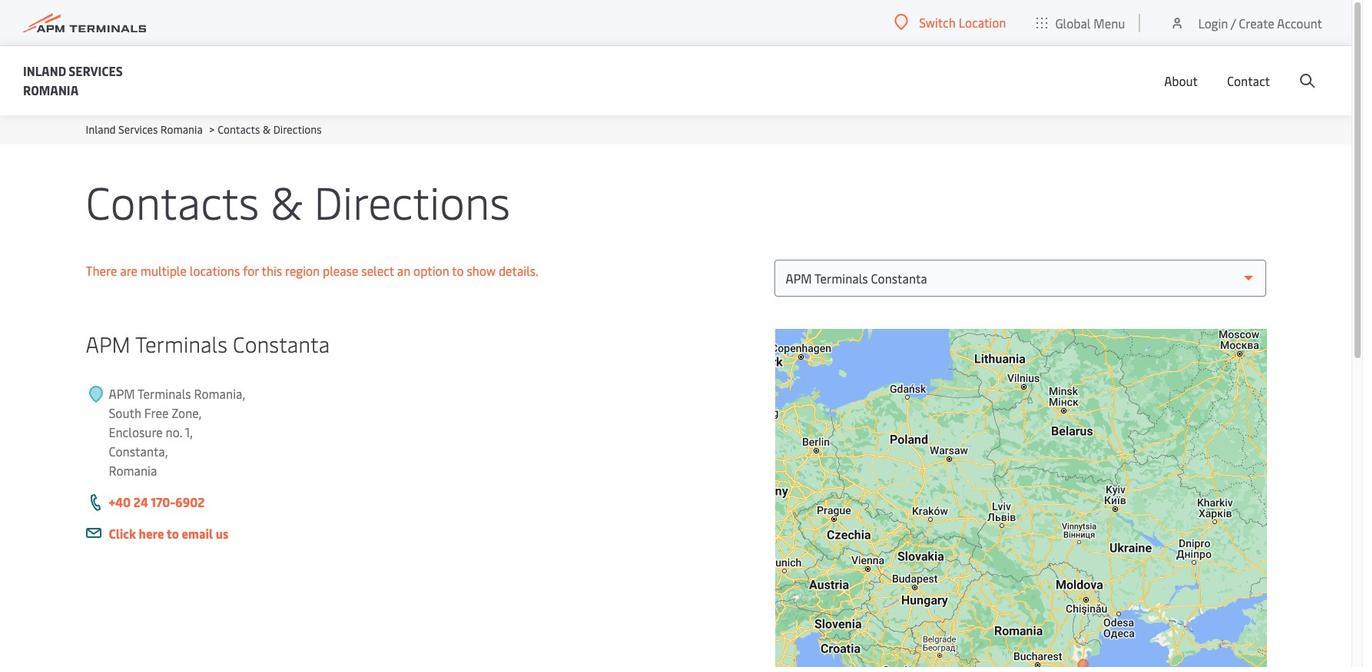 Task type: describe. For each thing, give the bounding box(es) containing it.
apm terminals romania, south free zone, enclosure no. 1, constanta, romania
[[109, 385, 246, 479]]

1,
[[185, 424, 193, 440]]

contact button
[[1228, 46, 1271, 115]]

0 vertical spatial to
[[452, 262, 464, 279]]

terminals for romania,
[[138, 385, 191, 402]]

+40
[[109, 494, 131, 510]]

click here to email us link
[[109, 525, 229, 542]]

services for inland services romania
[[69, 62, 123, 79]]

>
[[209, 122, 215, 137]]

here
[[139, 525, 164, 542]]

contacts & directions
[[86, 171, 511, 231]]

map region
[[582, 157, 1364, 667]]

1 vertical spatial to
[[167, 525, 179, 542]]

inland services romania > contacts & directions
[[86, 122, 322, 137]]

170-
[[151, 494, 175, 510]]

menu
[[1094, 14, 1126, 31]]

an
[[397, 262, 411, 279]]

romania inside apm terminals romania, south free zone, enclosure no. 1, constanta, romania
[[109, 462, 157, 479]]

0 vertical spatial contacts
[[218, 122, 260, 137]]

24
[[134, 494, 148, 510]]

show
[[467, 262, 496, 279]]

terminals for constanta
[[135, 329, 228, 358]]

constanta
[[233, 329, 330, 358]]

/
[[1231, 14, 1236, 31]]

6902
[[175, 494, 205, 510]]

1 vertical spatial directions
[[314, 171, 511, 231]]

1 vertical spatial contacts
[[86, 171, 259, 231]]

global menu
[[1056, 14, 1126, 31]]

no.
[[166, 424, 182, 440]]



Task type: locate. For each thing, give the bounding box(es) containing it.
services for inland services romania > contacts & directions
[[118, 122, 158, 137]]

apm terminals constanta
[[86, 329, 330, 358]]

account
[[1278, 14, 1323, 31]]

services inside inland services romania
[[69, 62, 123, 79]]

click
[[109, 525, 136, 542]]

to right 'here'
[[167, 525, 179, 542]]

contact
[[1228, 72, 1271, 89]]

0 horizontal spatial to
[[167, 525, 179, 542]]

0 vertical spatial apm
[[86, 329, 130, 358]]

constanta,
[[109, 443, 168, 460]]

0 horizontal spatial inland
[[23, 62, 66, 79]]

enclosure
[[109, 424, 163, 440]]

0 vertical spatial romania
[[23, 81, 79, 98]]

contacts
[[218, 122, 260, 137], [86, 171, 259, 231]]

0 vertical spatial inland services romania link
[[23, 61, 146, 100]]

inland inside inland services romania
[[23, 62, 66, 79]]

region
[[285, 262, 320, 279]]

free
[[144, 404, 169, 421]]

+40 24 170-6902 link
[[109, 494, 205, 510]]

apm for apm terminals romania, south free zone, enclosure no. 1, constanta, romania
[[109, 385, 135, 402]]

details.
[[499, 262, 539, 279]]

1 vertical spatial &
[[271, 171, 303, 231]]

global menu button
[[1022, 0, 1141, 46]]

& right >
[[263, 122, 271, 137]]

option
[[414, 262, 449, 279]]

1 vertical spatial services
[[118, 122, 158, 137]]

login / create account
[[1199, 14, 1323, 31]]

romania inside inland services romania
[[23, 81, 79, 98]]

directions up an
[[314, 171, 511, 231]]

inland
[[23, 62, 66, 79], [86, 122, 116, 137]]

to
[[452, 262, 464, 279], [167, 525, 179, 542]]

for
[[243, 262, 259, 279]]

inland for inland services romania
[[23, 62, 66, 79]]

click here to email us
[[109, 525, 229, 542]]

contacts up multiple
[[86, 171, 259, 231]]

0 horizontal spatial romania
[[23, 81, 79, 98]]

zone,
[[172, 404, 202, 421]]

login
[[1199, 14, 1229, 31]]

2 vertical spatial romania
[[109, 462, 157, 479]]

romania for inland services romania
[[23, 81, 79, 98]]

0 vertical spatial terminals
[[135, 329, 228, 358]]

inland services romania
[[23, 62, 123, 98]]

1 horizontal spatial inland
[[86, 122, 116, 137]]

inland for inland services romania > contacts & directions
[[86, 122, 116, 137]]

0 vertical spatial services
[[69, 62, 123, 79]]

there
[[86, 262, 117, 279]]

& up this
[[271, 171, 303, 231]]

0 vertical spatial inland
[[23, 62, 66, 79]]

multiple
[[141, 262, 187, 279]]

create
[[1239, 14, 1275, 31]]

&
[[263, 122, 271, 137], [271, 171, 303, 231]]

apm
[[86, 329, 130, 358], [109, 385, 135, 402]]

romania,
[[194, 385, 246, 402]]

global
[[1056, 14, 1091, 31]]

this
[[262, 262, 282, 279]]

south
[[109, 404, 141, 421]]

romania for inland services romania > contacts & directions
[[161, 122, 203, 137]]

locations
[[190, 262, 240, 279]]

1 vertical spatial romania
[[161, 122, 203, 137]]

contacts right >
[[218, 122, 260, 137]]

about
[[1165, 72, 1198, 89]]

switch
[[920, 14, 956, 31]]

1 vertical spatial apm
[[109, 385, 135, 402]]

2 horizontal spatial romania
[[161, 122, 203, 137]]

location
[[959, 14, 1007, 31]]

select
[[362, 262, 394, 279]]

1 horizontal spatial to
[[452, 262, 464, 279]]

please
[[323, 262, 359, 279]]

about button
[[1165, 46, 1198, 115]]

are
[[120, 262, 138, 279]]

1 vertical spatial inland
[[86, 122, 116, 137]]

there are multiple locations for this region please select an option to show details.
[[86, 262, 539, 279]]

terminals up romania,
[[135, 329, 228, 358]]

apm for apm terminals constanta
[[86, 329, 130, 358]]

inland services romania link
[[23, 61, 146, 100], [86, 122, 203, 137]]

0 vertical spatial directions
[[273, 122, 322, 137]]

+40 24 170-6902
[[109, 494, 205, 510]]

1 horizontal spatial romania
[[109, 462, 157, 479]]

switch location button
[[895, 14, 1007, 31]]

terminals
[[135, 329, 228, 358], [138, 385, 191, 402]]

us
[[216, 525, 229, 542]]

services
[[69, 62, 123, 79], [118, 122, 158, 137]]

apm inside apm terminals romania, south free zone, enclosure no. 1, constanta, romania
[[109, 385, 135, 402]]

terminals up 'free'
[[138, 385, 191, 402]]

to left show
[[452, 262, 464, 279]]

1 vertical spatial terminals
[[138, 385, 191, 402]]

directions up contacts & directions
[[273, 122, 322, 137]]

0 vertical spatial &
[[263, 122, 271, 137]]

login / create account link
[[1170, 0, 1323, 45]]

switch location
[[920, 14, 1007, 31]]

romania
[[23, 81, 79, 98], [161, 122, 203, 137], [109, 462, 157, 479]]

1 vertical spatial inland services romania link
[[86, 122, 203, 137]]

directions
[[273, 122, 322, 137], [314, 171, 511, 231]]

terminals inside apm terminals romania, south free zone, enclosure no. 1, constanta, romania
[[138, 385, 191, 402]]

email
[[182, 525, 213, 542]]



Task type: vqa. For each thing, say whether or not it's contained in the screenshot.
terminals
yes



